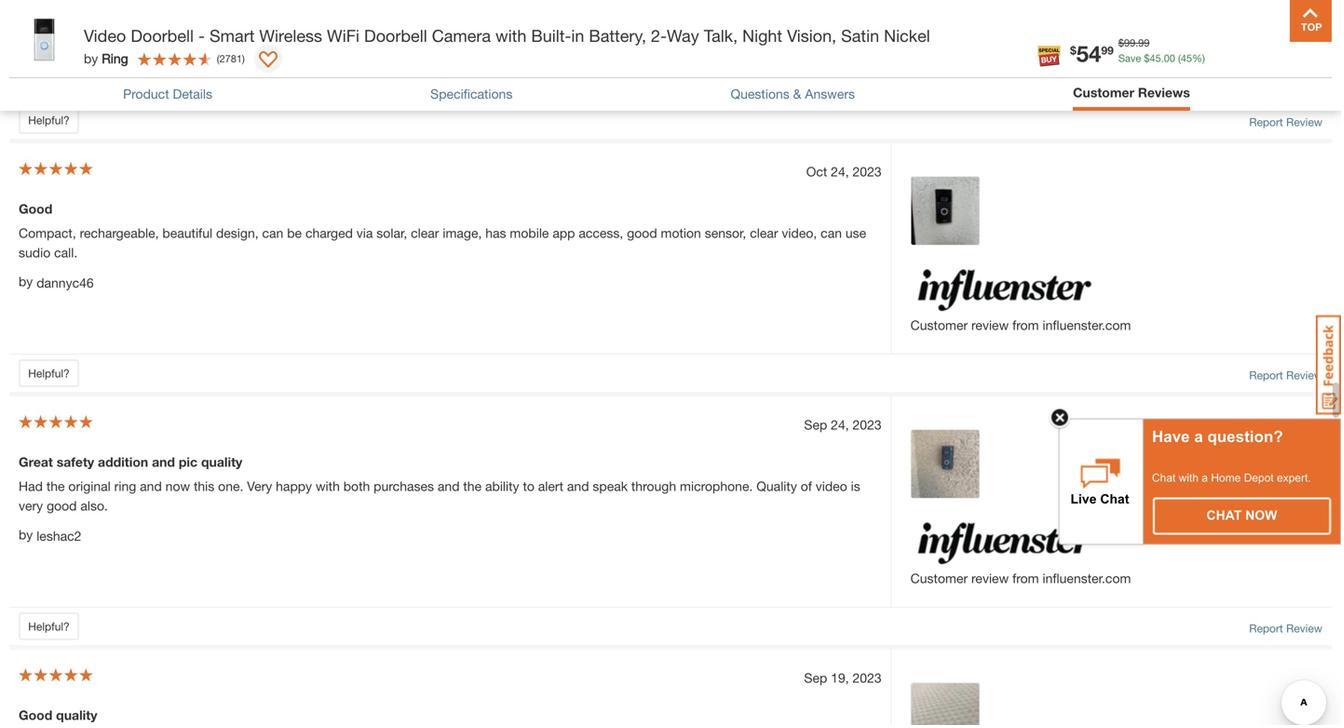 Task type: describe. For each thing, give the bounding box(es) containing it.
2 can from the left
[[821, 226, 842, 241]]

0 vertical spatial a
[[1195, 428, 1203, 446]]

compact,
[[19, 226, 76, 241]]

2 horizontal spatial $
[[1144, 52, 1150, 64]]

vision,
[[787, 26, 837, 46]]

wifi
[[327, 26, 360, 46]]

sep 24, 2023
[[804, 417, 882, 433]]

chat now link
[[1154, 499, 1330, 534]]

19,
[[831, 671, 849, 686]]

reviews
[[1138, 85, 1190, 100]]

by for by ring
[[84, 51, 98, 66]]

of
[[801, 479, 812, 494]]

use
[[846, 226, 867, 241]]

sensor,
[[705, 226, 746, 241]]

logo image for sep 24, 2023
[[911, 518, 1097, 569]]

2023 for sep 19, 2023
[[853, 671, 882, 686]]

image,
[[443, 226, 482, 241]]

2 ( from the left
[[217, 52, 219, 65]]

way
[[667, 26, 699, 46]]

questions & answers
[[731, 86, 855, 101]]

by ring
[[84, 51, 128, 66]]

ability
[[485, 479, 519, 494]]

built-
[[531, 26, 571, 46]]

is
[[851, 479, 861, 494]]

specifications
[[431, 86, 513, 101]]

2023 for sep 24, 2023
[[853, 417, 882, 433]]

by for by leshac2
[[19, 527, 33, 543]]

report review for oct 24, 2023
[[1250, 369, 1323, 382]]

report for oct 24, 2023
[[1250, 369, 1283, 382]]

night
[[743, 26, 783, 46]]

and left pic at the left bottom of page
[[152, 455, 175, 470]]

mobile
[[510, 226, 549, 241]]

$ for 99
[[1119, 37, 1124, 49]]

call.
[[54, 245, 78, 261]]

oct
[[806, 164, 827, 179]]

customer review from influenster.com for sep 24, 2023
[[911, 571, 1131, 587]]

logo image for oct 24, 2023
[[911, 265, 1097, 316]]

answers
[[805, 86, 855, 101]]

-
[[198, 26, 205, 46]]

microphone.
[[680, 479, 753, 494]]

chat
[[1207, 508, 1242, 523]]

very
[[19, 499, 43, 514]]

2 45 from the left
[[1181, 52, 1193, 64]]

great
[[19, 455, 53, 470]]

1 horizontal spatial with
[[496, 26, 527, 46]]

video
[[84, 26, 126, 46]]

1 report review button from the top
[[1250, 114, 1323, 131]]

motion
[[661, 226, 701, 241]]

product details
[[123, 86, 212, 101]]

access,
[[579, 226, 624, 241]]

purchases
[[374, 479, 434, 494]]

1 from from the top
[[1013, 64, 1039, 80]]

2781
[[219, 52, 242, 65]]

display image
[[259, 51, 277, 70]]

1 influenster.com from the top
[[1043, 64, 1131, 80]]

54
[[1077, 40, 1102, 67]]

chat now
[[1207, 508, 1278, 523]]

in
[[571, 26, 584, 46]]

feedback link image
[[1316, 315, 1341, 415]]

product
[[123, 86, 169, 101]]

sep for sep 19, 2023
[[804, 671, 827, 686]]

sep 19, 2023
[[804, 671, 882, 686]]

this
[[194, 479, 215, 494]]

review for oct 24, 2023
[[1287, 369, 1323, 382]]

2-
[[651, 26, 667, 46]]

battery,
[[589, 26, 647, 46]]

report for sep 24, 2023
[[1250, 622, 1283, 635]]

chloec383
[[37, 22, 97, 37]]

also.
[[80, 499, 108, 514]]

0 vertical spatial .
[[1136, 37, 1139, 49]]

speak
[[593, 479, 628, 494]]

99 inside $ 54 99
[[1102, 44, 1114, 57]]

save
[[1119, 52, 1141, 64]]

1 can from the left
[[262, 226, 284, 241]]

1 horizontal spatial 99
[[1124, 37, 1136, 49]]

expert.
[[1277, 472, 1311, 484]]

1 review from the top
[[1287, 116, 1323, 129]]

leshac2 button
[[37, 527, 81, 546]]

satin
[[841, 26, 879, 46]]

depot
[[1244, 472, 1274, 484]]

app
[[553, 226, 575, 241]]

original
[[68, 479, 111, 494]]

2023 for oct 24, 2023
[[853, 164, 882, 179]]

talk,
[[704, 26, 738, 46]]

sudio
[[19, 245, 51, 261]]

have a question?
[[1152, 428, 1283, 446]]

good for good quality
[[19, 708, 52, 723]]

oct 24, 2023
[[806, 164, 882, 179]]

video,
[[782, 226, 817, 241]]

quality
[[757, 479, 797, 494]]

details
[[173, 86, 212, 101]]

by leshac2
[[19, 527, 81, 544]]

camera
[[432, 26, 491, 46]]

via
[[357, 226, 373, 241]]

%)
[[1193, 52, 1205, 64]]

questions
[[731, 86, 790, 101]]

helpful? button for good
[[19, 360, 79, 388]]

report review for sep 24, 2023
[[1250, 622, 1323, 635]]

has
[[486, 226, 506, 241]]

addition
[[98, 455, 148, 470]]

2 the from the left
[[463, 479, 482, 494]]

good compact, rechargeable, beautiful design, can be charged via solar, clear image, has mobile app access, good motion sensor, clear video, can use sudio call.
[[19, 201, 867, 261]]

charged
[[305, 226, 353, 241]]

1 helpful? button from the top
[[19, 106, 79, 134]]

2 clear from the left
[[750, 226, 778, 241]]



Task type: vqa. For each thing, say whether or not it's contained in the screenshot.
for
no



Task type: locate. For each thing, give the bounding box(es) containing it.
customer reviews
[[1073, 85, 1190, 100]]

chat
[[1152, 472, 1176, 484]]

1 horizontal spatial .
[[1161, 52, 1164, 64]]

home
[[1211, 472, 1241, 484]]

$ right the save
[[1144, 52, 1150, 64]]

the
[[46, 479, 65, 494], [463, 479, 482, 494]]

video doorbell - smart wireless wifi doorbell camera with built-in battery, 2-way talk, night vision, satin nickel
[[84, 26, 930, 46]]

1 vertical spatial logo image
[[911, 265, 1097, 316]]

$ left the save
[[1070, 44, 1077, 57]]

2 sep from the top
[[804, 671, 827, 686]]

3 influenster.com from the top
[[1043, 571, 1131, 587]]

beautiful
[[162, 226, 212, 241]]

1 horizontal spatial doorbell
[[364, 26, 427, 46]]

0 horizontal spatial with
[[316, 479, 340, 494]]

dannyc46 button
[[37, 273, 94, 293]]

2 doorbell from the left
[[364, 26, 427, 46]]

0 horizontal spatial 45
[[1150, 52, 1161, 64]]

45 left 00
[[1150, 52, 1161, 64]]

report
[[1250, 116, 1283, 129], [1250, 369, 1283, 382], [1250, 622, 1283, 635]]

2 report review from the top
[[1250, 369, 1323, 382]]

1 vertical spatial by
[[19, 274, 33, 289]]

sep left 19,
[[804, 671, 827, 686]]

2 helpful? from the top
[[28, 367, 70, 380]]

0 horizontal spatial (
[[217, 52, 219, 65]]

( right 00
[[1178, 52, 1181, 64]]

0 vertical spatial logo image
[[911, 11, 1097, 63]]

product image image
[[14, 9, 75, 70]]

24, for sep
[[831, 417, 849, 433]]

( inside $ 99 . 99 save $ 45 . 00 ( 45 %)
[[1178, 52, 1181, 64]]

1 horizontal spatial $
[[1119, 37, 1124, 49]]

1 horizontal spatial (
[[1178, 52, 1181, 64]]

good inside good compact, rechargeable, beautiful design, can be charged via solar, clear image, has mobile app access, good motion sensor, clear video, can use sudio call.
[[627, 226, 657, 241]]

alert
[[538, 479, 564, 494]]

a right have
[[1195, 428, 1203, 446]]

.
[[1136, 37, 1139, 49], [1161, 52, 1164, 64]]

a left home
[[1202, 472, 1208, 484]]

2023 right 19,
[[853, 671, 882, 686]]

and right purchases
[[438, 479, 460, 494]]

by down the very in the bottom left of the page
[[19, 527, 33, 543]]

1 vertical spatial good
[[47, 499, 77, 514]]

review for sep 24, 2023
[[1287, 622, 1323, 635]]

3 logo image from the top
[[911, 518, 1097, 569]]

1 the from the left
[[46, 479, 65, 494]]

now
[[165, 479, 190, 494]]

with left built-
[[496, 26, 527, 46]]

customer
[[911, 64, 968, 80], [1073, 85, 1135, 100], [911, 318, 968, 333], [911, 571, 968, 587]]

1 vertical spatial from
[[1013, 318, 1039, 333]]

1 vertical spatial influenster.com
[[1043, 318, 1131, 333]]

0 horizontal spatial clear
[[411, 226, 439, 241]]

1 vertical spatial report review button
[[1250, 367, 1323, 384]]

video
[[816, 479, 847, 494]]

0 horizontal spatial can
[[262, 226, 284, 241]]

3 2023 from the top
[[853, 671, 882, 686]]

0 vertical spatial 2023
[[853, 164, 882, 179]]

2 customer review from influenster.com from the top
[[911, 318, 1131, 333]]

24, up the video
[[831, 417, 849, 433]]

good inside great safety addition and pic quality had the original ring and now this one. very happy with both purchases and the ability to alert and speak through microphone. quality of video is very good also.
[[47, 499, 77, 514]]

sep for sep 24, 2023
[[804, 417, 827, 433]]

$ up the save
[[1119, 37, 1124, 49]]

2 24, from the top
[[831, 417, 849, 433]]

2 vertical spatial report review
[[1250, 622, 1323, 635]]

good quality
[[19, 708, 97, 723]]

good left motion
[[627, 226, 657, 241]]

3 customer review from influenster.com from the top
[[911, 571, 1131, 587]]

report review button for sep 24, 2023
[[1250, 621, 1323, 637]]

1 horizontal spatial the
[[463, 479, 482, 494]]

1 helpful? from the top
[[28, 114, 70, 127]]

0 horizontal spatial doorbell
[[131, 26, 194, 46]]

wireless
[[259, 26, 322, 46]]

0 horizontal spatial quality
[[56, 708, 97, 723]]

2 helpful? button from the top
[[19, 360, 79, 388]]

0 vertical spatial report
[[1250, 116, 1283, 129]]

be
[[287, 226, 302, 241]]

helpful? button for great
[[19, 613, 79, 641]]

0 horizontal spatial the
[[46, 479, 65, 494]]

review
[[972, 64, 1009, 80], [972, 318, 1009, 333], [972, 571, 1009, 587]]

1 vertical spatial 2023
[[853, 417, 882, 433]]

doorbell
[[131, 26, 194, 46], [364, 26, 427, 46]]

0 vertical spatial helpful?
[[28, 114, 70, 127]]

0 vertical spatial 24,
[[831, 164, 849, 179]]

2 vertical spatial review
[[1287, 622, 1323, 635]]

1 vertical spatial .
[[1161, 52, 1164, 64]]

one.
[[218, 479, 244, 494]]

45 right 00
[[1181, 52, 1193, 64]]

2 from from the top
[[1013, 318, 1039, 333]]

1 vertical spatial quality
[[56, 708, 97, 723]]

1 vertical spatial review
[[1287, 369, 1323, 382]]

0 horizontal spatial .
[[1136, 37, 1139, 49]]

2 vertical spatial from
[[1013, 571, 1039, 587]]

1 horizontal spatial 45
[[1181, 52, 1193, 64]]

3 report from the top
[[1250, 622, 1283, 635]]

1 vertical spatial 24,
[[831, 417, 849, 433]]

2 vertical spatial 2023
[[853, 671, 882, 686]]

2 influenster.com from the top
[[1043, 318, 1131, 333]]

0 vertical spatial by
[[84, 51, 98, 66]]

1 vertical spatial sep
[[804, 671, 827, 686]]

2 vertical spatial customer review from influenster.com
[[911, 571, 1131, 587]]

good up leshac2 at the bottom left of the page
[[47, 499, 77, 514]]

from for sep 24, 2023
[[1013, 571, 1039, 587]]

3 from from the top
[[1013, 571, 1039, 587]]

pic
[[179, 455, 198, 470]]

1 clear from the left
[[411, 226, 439, 241]]

99
[[1124, 37, 1136, 49], [1139, 37, 1150, 49], [1102, 44, 1114, 57]]

the right had
[[46, 479, 65, 494]]

helpful? button
[[19, 106, 79, 134], [19, 360, 79, 388], [19, 613, 79, 641]]

1 logo image from the top
[[911, 11, 1097, 63]]

1 horizontal spatial quality
[[201, 455, 242, 470]]

1 24, from the top
[[831, 164, 849, 179]]

1 vertical spatial report review
[[1250, 369, 1323, 382]]

smart
[[210, 26, 255, 46]]

$ inside $ 54 99
[[1070, 44, 1077, 57]]

$ for 54
[[1070, 44, 1077, 57]]

dannyc46
[[37, 275, 94, 291]]

helpful? up good quality
[[28, 621, 70, 634]]

2 vertical spatial helpful? button
[[19, 613, 79, 641]]

clear left video,
[[750, 226, 778, 241]]

by inside by dannyc46
[[19, 274, 33, 289]]

1 vertical spatial report
[[1250, 369, 1283, 382]]

influenster.com for sep 24, 2023
[[1043, 571, 1131, 587]]

can left the be
[[262, 226, 284, 241]]

influenster.com
[[1043, 64, 1131, 80], [1043, 318, 1131, 333], [1043, 571, 1131, 587]]

2 2023 from the top
[[853, 417, 882, 433]]

0 vertical spatial helpful? button
[[19, 106, 79, 134]]

quality
[[201, 455, 242, 470], [56, 708, 97, 723]]

24, for oct
[[831, 164, 849, 179]]

both
[[344, 479, 370, 494]]

0 vertical spatial sep
[[804, 417, 827, 433]]

1 doorbell from the left
[[131, 26, 194, 46]]

by for by dannyc46
[[19, 274, 33, 289]]

3 helpful? from the top
[[28, 621, 70, 634]]

can left use
[[821, 226, 842, 241]]

( 2781 )
[[217, 52, 245, 65]]

$ 99 . 99 save $ 45 . 00 ( 45 %)
[[1119, 37, 1205, 64]]

2 vertical spatial report
[[1250, 622, 1283, 635]]

0 horizontal spatial 99
[[1102, 44, 1114, 57]]

1 review from the top
[[972, 64, 1009, 80]]

by down the sudio on the top of page
[[19, 274, 33, 289]]

( left )
[[217, 52, 219, 65]]

3 review from the top
[[1287, 622, 1323, 635]]

with left both
[[316, 479, 340, 494]]

helpful?
[[28, 114, 70, 127], [28, 367, 70, 380], [28, 621, 70, 634]]

0 vertical spatial report review button
[[1250, 114, 1323, 131]]

1 vertical spatial good
[[19, 708, 52, 723]]

review for sep 24, 2023
[[972, 571, 1009, 587]]

sep
[[804, 417, 827, 433], [804, 671, 827, 686]]

2 report review button from the top
[[1250, 367, 1323, 384]]

influenster.com for oct 24, 2023
[[1043, 318, 1131, 333]]

0 vertical spatial review
[[972, 64, 1009, 80]]

0 horizontal spatial $
[[1070, 44, 1077, 57]]

review
[[1287, 116, 1323, 129], [1287, 369, 1323, 382], [1287, 622, 1323, 635]]

2 review from the top
[[1287, 369, 1323, 382]]

1 vertical spatial helpful?
[[28, 367, 70, 380]]

1 vertical spatial customer review from influenster.com
[[911, 318, 1131, 333]]

review for oct 24, 2023
[[972, 318, 1009, 333]]

good
[[19, 201, 52, 217], [19, 708, 52, 723]]

1 vertical spatial a
[[1202, 472, 1208, 484]]

a
[[1195, 428, 1203, 446], [1202, 472, 1208, 484]]

helpful? up the great
[[28, 367, 70, 380]]

helpful? button down product image on the top
[[19, 106, 79, 134]]

sep up of on the right bottom of page
[[804, 417, 827, 433]]

chloec383 button
[[37, 20, 97, 40]]

customer review from influenster.com for oct 24, 2023
[[911, 318, 1131, 333]]

to
[[523, 479, 535, 494]]

1 vertical spatial helpful? button
[[19, 360, 79, 388]]

1 45 from the left
[[1150, 52, 1161, 64]]

with inside great safety addition and pic quality had the original ring and now this one. very happy with both purchases and the ability to alert and speak through microphone. quality of video is very good also.
[[316, 479, 340, 494]]

by left the ring
[[84, 51, 98, 66]]

doorbell right wifi
[[364, 26, 427, 46]]

1 report from the top
[[1250, 116, 1283, 129]]

2 logo image from the top
[[911, 265, 1097, 316]]

can
[[262, 226, 284, 241], [821, 226, 842, 241]]

2 horizontal spatial with
[[1179, 472, 1199, 484]]

helpful? for great
[[28, 621, 70, 634]]

good for good compact, rechargeable, beautiful design, can be charged via solar, clear image, has mobile app access, good motion sensor, clear video, can use sudio call.
[[19, 201, 52, 217]]

1 vertical spatial review
[[972, 318, 1009, 333]]

helpful? down product image on the top
[[28, 114, 70, 127]]

2023 right oct
[[853, 164, 882, 179]]

0 vertical spatial good
[[19, 201, 52, 217]]

quality inside great safety addition and pic quality had the original ring and now this one. very happy with both purchases and the ability to alert and speak through microphone. quality of video is very good also.
[[201, 455, 242, 470]]

report review button for oct 24, 2023
[[1250, 367, 1323, 384]]

1 good from the top
[[19, 201, 52, 217]]

. right the save
[[1161, 52, 1164, 64]]

doorbell left -
[[131, 26, 194, 46]]

24, right oct
[[831, 164, 849, 179]]

00
[[1164, 52, 1176, 64]]

very
[[247, 479, 272, 494]]

2 vertical spatial helpful?
[[28, 621, 70, 634]]

safety
[[57, 455, 94, 470]]

report review
[[1250, 116, 1323, 129], [1250, 369, 1323, 382], [1250, 622, 1323, 635]]

1 horizontal spatial can
[[821, 226, 842, 241]]

(
[[1178, 52, 1181, 64], [217, 52, 219, 65]]

2 vertical spatial logo image
[[911, 518, 1097, 569]]

had
[[19, 479, 43, 494]]

1 horizontal spatial clear
[[750, 226, 778, 241]]

2 vertical spatial review
[[972, 571, 1009, 587]]

2 horizontal spatial 99
[[1139, 37, 1150, 49]]

ring
[[102, 51, 128, 66]]

the left "ability"
[[463, 479, 482, 494]]

0 vertical spatial report review
[[1250, 116, 1323, 129]]

with right chat
[[1179, 472, 1199, 484]]

1 customer review from influenster.com from the top
[[911, 64, 1131, 80]]

3 helpful? button from the top
[[19, 613, 79, 641]]

2 review from the top
[[972, 318, 1009, 333]]

0 vertical spatial review
[[1287, 116, 1323, 129]]

2 vertical spatial influenster.com
[[1043, 571, 1131, 587]]

2 vertical spatial report review button
[[1250, 621, 1323, 637]]

1 sep from the top
[[804, 417, 827, 433]]

from for oct 24, 2023
[[1013, 318, 1039, 333]]

0 vertical spatial influenster.com
[[1043, 64, 1131, 80]]

2 vertical spatial by
[[19, 527, 33, 543]]

through
[[631, 479, 676, 494]]

1 horizontal spatial good
[[627, 226, 657, 241]]

1 report review from the top
[[1250, 116, 1323, 129]]

2 good from the top
[[19, 708, 52, 723]]

1 2023 from the top
[[853, 164, 882, 179]]

0 vertical spatial quality
[[201, 455, 242, 470]]

24,
[[831, 164, 849, 179], [831, 417, 849, 433]]

and right ring
[[140, 479, 162, 494]]

chat with a home depot expert.
[[1152, 472, 1311, 484]]

questions & answers button
[[731, 84, 855, 104], [731, 84, 855, 104]]

. up the save
[[1136, 37, 1139, 49]]

3 report review button from the top
[[1250, 621, 1323, 637]]

&
[[793, 86, 802, 101]]

helpful? button up good quality
[[19, 613, 79, 641]]

rechargeable,
[[80, 226, 159, 241]]

design,
[[216, 226, 259, 241]]

now
[[1246, 508, 1278, 523]]

logo image
[[911, 11, 1097, 63], [911, 265, 1097, 316], [911, 518, 1097, 569]]

0 vertical spatial good
[[627, 226, 657, 241]]

3 report review from the top
[[1250, 622, 1323, 635]]

leshac2
[[37, 529, 81, 544]]

and
[[152, 455, 175, 470], [140, 479, 162, 494], [438, 479, 460, 494], [567, 479, 589, 494]]

)
[[242, 52, 245, 65]]

0 vertical spatial from
[[1013, 64, 1039, 80]]

3 review from the top
[[972, 571, 1009, 587]]

2 report from the top
[[1250, 369, 1283, 382]]

and right alert
[[567, 479, 589, 494]]

question?
[[1208, 428, 1283, 446]]

2023 up is
[[853, 417, 882, 433]]

good inside good compact, rechargeable, beautiful design, can be charged via solar, clear image, has mobile app access, good motion sensor, clear video, can use sudio call.
[[19, 201, 52, 217]]

have
[[1152, 428, 1190, 446]]

clear right solar,
[[411, 226, 439, 241]]

product details button
[[123, 84, 212, 104], [123, 84, 212, 104]]

0 horizontal spatial good
[[47, 499, 77, 514]]

helpful? for good
[[28, 367, 70, 380]]

ring
[[114, 479, 136, 494]]

0 vertical spatial customer review from influenster.com
[[911, 64, 1131, 80]]

1 ( from the left
[[1178, 52, 1181, 64]]

great safety addition and pic quality had the original ring and now this one. very happy with both purchases and the ability to alert and speak through microphone. quality of video is very good also.
[[19, 455, 861, 514]]

helpful? button up the great
[[19, 360, 79, 388]]

by inside by leshac2
[[19, 527, 33, 543]]

nickel
[[884, 26, 930, 46]]



